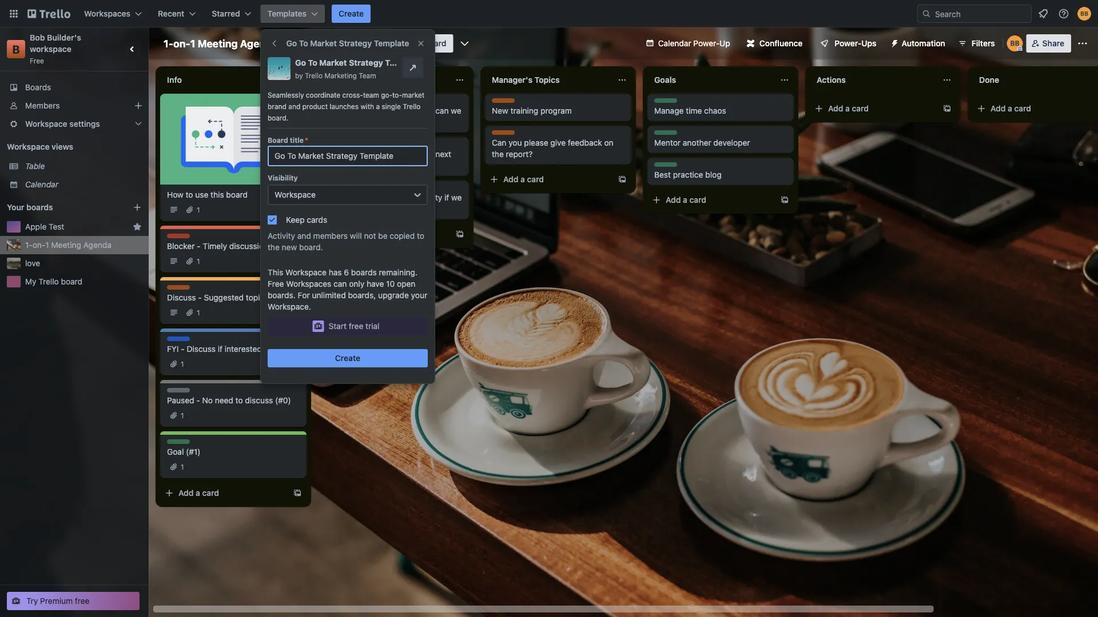 Task type: describe. For each thing, give the bounding box(es) containing it.
1 vertical spatial create button
[[268, 349, 428, 368]]

will
[[350, 231, 362, 241]]

blocker for blocker
[[167, 235, 192, 243]]

color: orange, title: "discuss" element for think
[[329, 185, 355, 194]]

new training program link
[[492, 105, 625, 117]]

workspace navigation collapse icon image
[[125, 41, 141, 57]]

1 down use
[[197, 206, 200, 214]]

add a card button down done text box
[[972, 100, 1098, 118]]

a for goals
[[683, 195, 687, 205]]

practice
[[673, 170, 703, 180]]

market
[[402, 91, 425, 99]]

activity and members will not be copied to the new board.
[[268, 231, 424, 252]]

board link
[[405, 34, 453, 53]]

bob builder's workspace free
[[30, 33, 83, 65]]

(#0)
[[275, 396, 291, 406]]

can inside the discuss i think we can improve velocity if we make some tooling changes.
[[367, 193, 380, 202]]

card for info
[[202, 489, 219, 498]]

1 down goal goal (#1)
[[181, 463, 184, 471]]

0 vertical spatial bob builder (bobbuilder40) image
[[1078, 7, 1091, 21]]

show menu image
[[1077, 38, 1089, 49]]

a for team member's topics
[[358, 230, 363, 239]]

cards
[[307, 215, 327, 225]]

card for goals
[[690, 195, 706, 205]]

create from template… image for actions
[[943, 104, 952, 113]]

templates
[[268, 9, 307, 18]]

this workspace has 6 boards remaining. free workspaces can only have 10 open boards. for unlimited boards, upgrade your workspace.
[[268, 268, 427, 312]]

workspaces inside "dropdown button"
[[84, 9, 130, 18]]

card for team member's topics
[[365, 230, 382, 239]]

goal for manage time chaos
[[654, 99, 669, 107]]

seamlessly coordinate cross-team go-to-market brand and product launches with a single trello board.
[[268, 91, 425, 122]]

free inside this workspace has 6 boards remaining. free workspaces can only have 10 open boards. for unlimited boards, upgrade your workspace.
[[268, 279, 284, 289]]

trello inside the go to market strategy template by trello marketing team
[[305, 72, 323, 80]]

visibility
[[268, 174, 298, 182]]

visible
[[371, 39, 395, 48]]

manage time chaos link
[[654, 105, 787, 117]]

time
[[686, 106, 702, 116]]

add for actions
[[828, 104, 843, 113]]

paused - no need to discuss (#0) link
[[167, 395, 300, 407]]

mentor another developer link
[[654, 137, 787, 149]]

automation
[[902, 39, 945, 48]]

color: red, title: "blocker" element for blocker - timely discussion (#4)
[[167, 234, 192, 243]]

boards.
[[268, 291, 296, 300]]

to inside how to use this board link
[[186, 190, 193, 200]]

goal mentor another developer
[[654, 131, 750, 148]]

1 vertical spatial board
[[61, 277, 82, 287]]

recent
[[158, 9, 184, 18]]

go for go to market strategy template
[[286, 39, 297, 48]]

10
[[386, 279, 395, 289]]

calendar for calendar
[[25, 180, 58, 189]]

test
[[49, 222, 64, 232]]

tooling
[[374, 204, 399, 214]]

color: black, title: "paused" element
[[167, 388, 191, 397]]

recent button
[[151, 5, 203, 23]]

if inside the discuss i think we can improve velocity if we make some tooling changes.
[[445, 193, 449, 202]]

actions
[[817, 75, 846, 85]]

this
[[268, 268, 283, 277]]

apple test
[[25, 222, 64, 232]]

add a card for actions
[[828, 104, 869, 113]]

- for blocker
[[197, 242, 201, 251]]

return to previous screen image
[[270, 39, 279, 48]]

topics inside text box
[[393, 75, 418, 85]]

template for go to market strategy template
[[374, 39, 409, 48]]

calendar for calendar power-up
[[658, 39, 691, 48]]

1 vertical spatial 1-
[[25, 241, 32, 250]]

manager's
[[492, 75, 533, 85]]

the team is stuck on x, how can we move forward? link
[[329, 105, 462, 128]]

launches
[[330, 102, 359, 110]]

try premium free
[[26, 597, 90, 606]]

make
[[329, 204, 349, 214]]

discuss for can
[[492, 131, 518, 139]]

star or unstar board image
[[290, 39, 300, 48]]

goal for best practice blog
[[654, 163, 669, 171]]

blocker - timely discussion (#4) link
[[167, 241, 300, 252]]

meeting inside "text box"
[[198, 37, 238, 49]]

add a card for manager's topics
[[503, 175, 544, 184]]

color: orange, title: "discuss" element left suggested
[[167, 285, 193, 294]]

with
[[361, 102, 374, 110]]

free inside start free trial button
[[349, 322, 363, 331]]

add a card button for goals
[[648, 191, 776, 209]]

builder's
[[47, 33, 81, 42]]

this member is an admin of this board. image
[[1017, 46, 1023, 51]]

info
[[167, 75, 182, 85]]

calendar link
[[25, 179, 142, 190]]

1 fyi from the top
[[167, 337, 178, 345]]

discuss for discuss
[[167, 286, 193, 294]]

board for board
[[424, 39, 446, 48]]

open information menu image
[[1058, 8, 1070, 19]]

create from template… image for can you please give feedback on the report?
[[618, 175, 627, 184]]

card for actions
[[852, 104, 869, 113]]

a for info
[[196, 489, 200, 498]]

- for fyi
[[181, 345, 185, 354]]

brand
[[268, 102, 287, 110]]

power-ups
[[835, 39, 877, 48]]

0 horizontal spatial bob builder (bobbuilder40) image
[[1007, 35, 1023, 51]]

to-
[[392, 91, 402, 99]]

board for board title *
[[268, 136, 288, 144]]

1-on-1 meeting agenda link
[[25, 240, 142, 251]]

strategy for go to market strategy template by trello marketing team
[[349, 58, 383, 67]]

blocker for the
[[329, 99, 354, 107]]

1 down discuss discuss - suggested topic (#3)
[[197, 309, 200, 317]]

(#3)
[[267, 293, 282, 303]]

color: green, title: "goal" element for best
[[654, 162, 677, 171]]

and inside activity and members will not be copied to the new board.
[[297, 231, 311, 241]]

discuss i think we can improve velocity if we make some tooling changes.
[[329, 186, 462, 214]]

templates button
[[261, 5, 325, 23]]

discuss for i've
[[329, 142, 355, 150]]

1-on-1 meeting agenda inside "text box"
[[164, 37, 278, 49]]

color: orange, title: "discuss" element for training
[[492, 98, 518, 107]]

move
[[329, 118, 349, 127]]

create inside primary element
[[339, 9, 364, 18]]

new
[[282, 243, 297, 252]]

create from template… image for i've drafted my goals for the next few months. any feedback?
[[455, 230, 464, 239]]

try
[[26, 597, 38, 606]]

new
[[492, 106, 508, 116]]

1 vertical spatial on-
[[32, 241, 45, 250]]

board title *
[[268, 136, 308, 144]]

training
[[511, 106, 538, 116]]

filters
[[972, 39, 995, 48]]

a down done text box
[[1008, 104, 1012, 113]]

add a card button for actions
[[810, 100, 938, 118]]

the inside discuss can you please give feedback on the report?
[[492, 150, 504, 159]]

sm image
[[886, 34, 902, 50]]

goals
[[654, 75, 676, 85]]

create from template… image for mentor another developer
[[780, 196, 789, 205]]

members link
[[0, 97, 149, 115]]

interested
[[225, 345, 262, 354]]

add for info
[[178, 489, 194, 498]]

discuss
[[245, 396, 273, 406]]

1 down blocker blocker - timely discussion (#4)
[[197, 257, 200, 265]]

(#4)
[[271, 242, 286, 251]]

free inside bob builder's workspace free
[[30, 57, 44, 65]]

1 down color: blue, title: "fyi" 'element'
[[181, 360, 184, 368]]

go-
[[381, 91, 392, 99]]

goals
[[387, 150, 407, 159]]

color: green, title: "goal" element down color: black, title: "paused" "element"
[[167, 440, 190, 448]]

color: green, title: "goal" element for mentor
[[654, 130, 677, 139]]

blocker the team is stuck on x, how can we move forward?
[[329, 99, 461, 127]]

workspace down visibility
[[275, 190, 316, 200]]

template for go to market strategy template by trello marketing team
[[385, 58, 422, 67]]

mentor
[[654, 138, 681, 148]]

for
[[409, 150, 419, 159]]

color: blue, title: "fyi" element
[[167, 337, 190, 345]]

we inside blocker the team is stuck on x, how can we move forward?
[[451, 106, 461, 116]]

workspace
[[30, 44, 71, 54]]

add a card down done
[[991, 104, 1031, 113]]

1- inside "text box"
[[164, 37, 173, 49]]

my trello board
[[25, 277, 82, 287]]

go for go to market strategy template by trello marketing team
[[295, 58, 306, 67]]

boards
[[25, 83, 51, 92]]

add down done
[[991, 104, 1006, 113]]

a for manager's topics
[[521, 175, 525, 184]]

discuss - suggested topic (#3) link
[[167, 292, 300, 304]]

team inside blocker the team is stuck on x, how can we move forward?
[[346, 106, 364, 116]]

agenda inside "text box"
[[240, 37, 278, 49]]

months.
[[345, 161, 375, 170]]

stuck
[[375, 106, 395, 116]]

my trello board link
[[25, 276, 142, 288]]

goal goal (#1)
[[167, 440, 201, 457]]

starred
[[212, 9, 240, 18]]

workspace for workspace visible
[[327, 39, 369, 48]]

market for go to market strategy template
[[310, 39, 337, 48]]

go to market strategy template link
[[295, 57, 422, 69]]

2 fyi from the top
[[167, 345, 179, 354]]

0 horizontal spatial agenda
[[83, 241, 111, 250]]

to for go to market strategy template by trello marketing team
[[308, 58, 317, 67]]

search image
[[922, 9, 931, 18]]

members
[[313, 231, 348, 241]]

0 horizontal spatial meeting
[[51, 241, 81, 250]]

market for go to market strategy template by trello marketing team
[[319, 58, 347, 67]]

create button inside primary element
[[332, 5, 371, 23]]

how
[[418, 106, 433, 116]]

need
[[215, 396, 233, 406]]

filters button
[[955, 34, 999, 53]]

workspace for workspace views
[[7, 142, 50, 152]]

how to use this board
[[167, 190, 248, 200]]

color: green, title: "goal" element for manage
[[654, 98, 677, 107]]

we right velocity
[[451, 193, 462, 202]]

blog
[[705, 170, 722, 180]]

1 down color: black, title: "paused" "element"
[[181, 412, 184, 420]]

can
[[492, 138, 506, 148]]

discussion
[[229, 242, 268, 251]]

team inside the go to market strategy template by trello marketing team
[[359, 72, 376, 80]]

board. inside seamlessly coordinate cross-team go-to-market brand and product launches with a single trello board.
[[268, 114, 289, 122]]

discuss discuss - suggested topic (#3)
[[167, 286, 282, 303]]

velocity
[[414, 193, 442, 202]]



Task type: vqa. For each thing, say whether or not it's contained in the screenshot.


Task type: locate. For each thing, give the bounding box(es) containing it.
trello right by
[[305, 72, 323, 80]]

workspaces button
[[77, 5, 149, 23]]

goal
[[654, 99, 669, 107], [654, 131, 669, 139], [654, 163, 669, 171], [167, 440, 182, 448], [167, 448, 184, 457]]

0 horizontal spatial trello
[[39, 277, 59, 287]]

color: orange, title: "discuss" element down the manager's
[[492, 98, 518, 107]]

2 horizontal spatial the
[[492, 150, 504, 159]]

the right for
[[421, 150, 433, 159]]

add for manager's topics
[[503, 175, 519, 184]]

is
[[366, 106, 372, 116]]

0 horizontal spatial calendar
[[25, 180, 58, 189]]

0 vertical spatial create from template… image
[[618, 175, 627, 184]]

1 horizontal spatial create from template… image
[[618, 175, 627, 184]]

product
[[302, 102, 328, 110]]

0 horizontal spatial board.
[[268, 114, 289, 122]]

free inside try premium free button
[[75, 597, 90, 606]]

topics up discuss new training program
[[535, 75, 560, 85]]

discuss inside fyi fyi - discuss if interested (#6)
[[187, 345, 216, 354]]

if left interested
[[218, 345, 222, 354]]

the inside discuss i've drafted my goals for the next few months. any feedback?
[[421, 150, 433, 159]]

discuss for i
[[329, 186, 355, 194]]

color: green, title: "goal" element down 'goals'
[[654, 98, 677, 107]]

1 vertical spatial free
[[75, 597, 90, 606]]

topics inside text field
[[535, 75, 560, 85]]

trello down "market"
[[403, 102, 421, 110]]

blocker inside blocker the team is stuck on x, how can we move forward?
[[329, 99, 354, 107]]

add a card button down tooling
[[323, 225, 451, 244]]

1 horizontal spatial calendar
[[658, 39, 691, 48]]

1 horizontal spatial 1-
[[164, 37, 173, 49]]

team up cross-
[[329, 75, 350, 85]]

2 horizontal spatial to
[[417, 231, 424, 241]]

1 horizontal spatial board
[[424, 39, 446, 48]]

workspace down members
[[25, 119, 67, 129]]

0 vertical spatial template
[[374, 39, 409, 48]]

0 horizontal spatial 1-on-1 meeting agenda
[[25, 241, 111, 250]]

topics
[[393, 75, 418, 85], [535, 75, 560, 85]]

member's
[[352, 75, 391, 85]]

the inside activity and members will not be copied to the new board.
[[268, 243, 280, 252]]

0 vertical spatial on-
[[173, 37, 190, 49]]

2 vertical spatial create from template… image
[[455, 230, 464, 239]]

add left not
[[341, 230, 356, 239]]

boards up apple
[[26, 203, 53, 212]]

0 horizontal spatial if
[[218, 345, 222, 354]]

1 vertical spatial free
[[268, 279, 284, 289]]

and inside seamlessly coordinate cross-team go-to-market brand and product launches with a single trello board.
[[288, 102, 300, 110]]

2 power- from the left
[[835, 39, 862, 48]]

- for discuss
[[198, 293, 202, 303]]

strategy inside the go to market strategy template by trello marketing team
[[349, 58, 383, 67]]

color: orange, title: "discuss" element up make
[[329, 185, 355, 194]]

1 horizontal spatial free
[[349, 322, 363, 331]]

0 horizontal spatial boards
[[26, 203, 53, 212]]

go right return to previous screen icon
[[286, 39, 297, 48]]

bob builder (bobbuilder40) image right open information menu "icon"
[[1078, 7, 1091, 21]]

strategy up 'go to market strategy template' link
[[339, 39, 372, 48]]

done
[[979, 75, 999, 85]]

to right copied
[[417, 231, 424, 241]]

team inside seamlessly coordinate cross-team go-to-market brand and product launches with a single trello board.
[[363, 91, 379, 99]]

1 vertical spatial create
[[335, 354, 360, 363]]

1 vertical spatial color: red, title: "blocker" element
[[167, 234, 192, 243]]

color: green, title: "goal" element
[[654, 98, 677, 107], [654, 130, 677, 139], [654, 162, 677, 171], [167, 440, 190, 448]]

can down "has" at the left of the page
[[334, 279, 347, 289]]

i
[[329, 193, 332, 202]]

1 power- from the left
[[694, 39, 720, 48]]

workspaces inside this workspace has 6 boards remaining. free workspaces can only have 10 open boards. for unlimited boards, upgrade your workspace.
[[286, 279, 331, 289]]

0 vertical spatial color: red, title: "blocker" element
[[329, 98, 354, 107]]

1 horizontal spatial color: red, title: "blocker" element
[[329, 98, 354, 107]]

back to home image
[[27, 5, 70, 23]]

the down activity
[[268, 243, 280, 252]]

workspaces up workspace navigation collapse icon
[[84, 9, 130, 18]]

trello inside seamlessly coordinate cross-team go-to-market brand and product launches with a single trello board.
[[403, 102, 421, 110]]

on- inside "text box"
[[173, 37, 190, 49]]

1-on-1 meeting agenda down starred
[[164, 37, 278, 49]]

to inside paused paused - no need to discuss (#0)
[[235, 396, 243, 406]]

1 down apple test
[[45, 241, 49, 250]]

board inside board link
[[424, 39, 446, 48]]

workspace inside workspace settings dropdown button
[[25, 119, 67, 129]]

trello
[[305, 72, 323, 80], [403, 102, 421, 110], [39, 277, 59, 287]]

1 horizontal spatial board
[[226, 190, 248, 200]]

on- down apple
[[32, 241, 45, 250]]

fyi fyi - discuss if interested (#6)
[[167, 337, 280, 354]]

can inside this workspace has 6 boards remaining. free workspaces can only have 10 open boards. for unlimited boards, upgrade your workspace.
[[334, 279, 347, 289]]

use
[[195, 190, 208, 200]]

1 vertical spatial to
[[308, 58, 317, 67]]

to inside the go to market strategy template by trello marketing team
[[308, 58, 317, 67]]

a for actions
[[845, 104, 850, 113]]

1 inside "text box"
[[190, 37, 195, 49]]

card down goal (#1) link
[[202, 489, 219, 498]]

1 vertical spatial and
[[297, 231, 311, 241]]

on right feedback
[[604, 138, 614, 148]]

can inside blocker the team is stuck on x, how can we move forward?
[[435, 106, 449, 116]]

workspace inside workspace visible 'button'
[[327, 39, 369, 48]]

table link
[[25, 161, 142, 172]]

if right velocity
[[445, 193, 449, 202]]

2 vertical spatial trello
[[39, 277, 59, 287]]

topics up "market"
[[393, 75, 418, 85]]

confluence button
[[740, 34, 810, 53]]

color: red, title: "blocker" element for the team is stuck on x, how can we move forward?
[[329, 98, 354, 107]]

template inside the go to market strategy template by trello marketing team
[[385, 58, 422, 67]]

workspace up table
[[7, 142, 50, 152]]

start
[[329, 322, 347, 331]]

1 horizontal spatial free
[[268, 279, 284, 289]]

agenda left star or unstar board image
[[240, 37, 278, 49]]

changes.
[[401, 204, 435, 214]]

automation button
[[886, 34, 952, 53]]

0 horizontal spatial create from template… image
[[455, 230, 464, 239]]

add a card button down can you please give feedback on the report? link
[[485, 170, 613, 189]]

report?
[[506, 150, 533, 159]]

switch to… image
[[8, 8, 19, 19]]

2 paused from the top
[[167, 396, 194, 406]]

settings
[[69, 119, 100, 129]]

on inside discuss can you please give feedback on the report?
[[604, 138, 614, 148]]

discuss new training program
[[492, 99, 572, 116]]

a down report?
[[521, 175, 525, 184]]

workspace visible
[[327, 39, 395, 48]]

0 vertical spatial create from template… image
[[943, 104, 952, 113]]

1 vertical spatial if
[[218, 345, 222, 354]]

- up color: black, title: "paused" "element"
[[181, 345, 185, 354]]

goal inside goal best practice blog
[[654, 163, 669, 171]]

add a card for team member's topics
[[341, 230, 382, 239]]

to right need
[[235, 396, 243, 406]]

drafted
[[345, 150, 372, 159]]

team inside text box
[[329, 75, 350, 85]]

a inside seamlessly coordinate cross-team go-to-market brand and product launches with a single trello board.
[[376, 102, 380, 110]]

to up coordinate
[[308, 58, 317, 67]]

color: red, title: "blocker" element left timely
[[167, 234, 192, 243]]

to
[[186, 190, 193, 200], [417, 231, 424, 241], [235, 396, 243, 406]]

starred button
[[205, 5, 258, 23]]

add down actions
[[828, 104, 843, 113]]

can
[[435, 106, 449, 116], [367, 193, 380, 202], [334, 279, 347, 289]]

discuss for new
[[492, 99, 518, 107]]

Actions text field
[[810, 71, 936, 89]]

please
[[524, 138, 548, 148]]

power- up goals text box
[[694, 39, 720, 48]]

try premium free button
[[7, 593, 140, 611]]

workspace for workspace settings
[[25, 119, 67, 129]]

- for paused
[[196, 396, 200, 406]]

if
[[445, 193, 449, 202], [218, 345, 222, 354]]

you
[[509, 138, 522, 148]]

0 vertical spatial market
[[310, 39, 337, 48]]

1 vertical spatial go
[[295, 58, 306, 67]]

can right 'how'
[[435, 106, 449, 116]]

2 vertical spatial can
[[334, 279, 347, 289]]

0 vertical spatial workspaces
[[84, 9, 130, 18]]

color: orange, title: "discuss" element for drafted
[[329, 142, 355, 150]]

timely
[[203, 242, 227, 251]]

board
[[424, 39, 446, 48], [268, 136, 288, 144]]

1 horizontal spatial agenda
[[240, 37, 278, 49]]

0 horizontal spatial on
[[397, 106, 406, 116]]

how
[[167, 190, 183, 200]]

your boards with 4 items element
[[7, 201, 116, 215]]

to inside activity and members will not be copied to the new board.
[[417, 231, 424, 241]]

1 horizontal spatial to
[[235, 396, 243, 406]]

blocker blocker - timely discussion (#4)
[[167, 235, 286, 251]]

0 horizontal spatial workspaces
[[84, 9, 130, 18]]

add a card button for info
[[160, 484, 288, 503]]

can for on
[[435, 106, 449, 116]]

1 horizontal spatial trello
[[305, 72, 323, 80]]

boards
[[26, 203, 53, 212], [351, 268, 377, 277]]

1 topics from the left
[[393, 75, 418, 85]]

goal inside 'goal mentor another developer'
[[654, 131, 669, 139]]

add a card
[[828, 104, 869, 113], [991, 104, 1031, 113], [503, 175, 544, 184], [666, 195, 706, 205], [341, 230, 382, 239], [178, 489, 219, 498]]

1 paused from the top
[[167, 389, 191, 397]]

to left use
[[186, 190, 193, 200]]

views
[[52, 142, 73, 152]]

discuss inside the discuss i think we can improve velocity if we make some tooling changes.
[[329, 186, 355, 194]]

*
[[305, 136, 308, 144]]

1 horizontal spatial boards
[[351, 268, 377, 277]]

card
[[852, 104, 869, 113], [1014, 104, 1031, 113], [527, 175, 544, 184], [690, 195, 706, 205], [365, 230, 382, 239], [202, 489, 219, 498]]

give
[[550, 138, 566, 148]]

0 horizontal spatial board
[[268, 136, 288, 144]]

goal inside goal manage time chaos
[[654, 99, 669, 107]]

add board image
[[133, 203, 142, 212]]

team member's topics
[[329, 75, 418, 85]]

table
[[25, 162, 45, 171]]

keep
[[286, 215, 305, 225]]

calendar down table
[[25, 180, 58, 189]]

1 horizontal spatial 1-on-1 meeting agenda
[[164, 37, 278, 49]]

share
[[1043, 39, 1065, 48]]

add down report?
[[503, 175, 519, 184]]

0 horizontal spatial the
[[268, 243, 280, 252]]

have
[[367, 279, 384, 289]]

market up marketing at top
[[319, 58, 347, 67]]

discuss
[[492, 99, 518, 107], [492, 131, 518, 139], [329, 142, 355, 150], [329, 186, 355, 194], [167, 286, 193, 294], [167, 293, 196, 303], [187, 345, 216, 354]]

2 topics from the left
[[535, 75, 560, 85]]

goal for mentor another developer
[[654, 131, 669, 139]]

power-
[[694, 39, 720, 48], [835, 39, 862, 48]]

1 vertical spatial 1-on-1 meeting agenda
[[25, 241, 111, 250]]

team left is at top left
[[346, 106, 364, 116]]

1-on-1 meeting agenda down apple test link
[[25, 241, 111, 250]]

0 vertical spatial on
[[397, 106, 406, 116]]

for
[[298, 291, 310, 300]]

add down (#1)
[[178, 489, 194, 498]]

board. right new
[[299, 243, 323, 252]]

Team Member's Topics text field
[[323, 71, 448, 89]]

1 horizontal spatial meeting
[[198, 37, 238, 49]]

- inside paused paused - no need to discuss (#0)
[[196, 396, 200, 406]]

only
[[349, 279, 364, 289]]

discuss inside discuss can you please give feedback on the report?
[[492, 131, 518, 139]]

0 vertical spatial go
[[286, 39, 297, 48]]

template up team member's topics text box
[[385, 58, 422, 67]]

no
[[202, 396, 213, 406]]

1 vertical spatial workspaces
[[286, 279, 331, 289]]

template left close popover image
[[374, 39, 409, 48]]

calendar up 'goals'
[[658, 39, 691, 48]]

0 vertical spatial 1-on-1 meeting agenda
[[164, 37, 278, 49]]

love
[[25, 259, 40, 268]]

Search field
[[931, 5, 1031, 22]]

Goals text field
[[648, 71, 773, 89]]

to for go to market strategy template
[[299, 39, 308, 48]]

1 vertical spatial create from template… image
[[293, 489, 302, 498]]

create button up go to market strategy template
[[332, 5, 371, 23]]

workspaces up for
[[286, 279, 331, 289]]

on-
[[173, 37, 190, 49], [32, 241, 45, 250]]

chaos
[[704, 106, 726, 116]]

0 vertical spatial calendar
[[658, 39, 691, 48]]

add a card button for team member's topics
[[323, 225, 451, 244]]

on inside blocker the team is stuck on x, how can we move forward?
[[397, 106, 406, 116]]

0 vertical spatial trello
[[305, 72, 323, 80]]

card down done text box
[[1014, 104, 1031, 113]]

0 vertical spatial and
[[288, 102, 300, 110]]

strategy for go to market strategy template
[[339, 39, 372, 48]]

0 vertical spatial board
[[424, 39, 446, 48]]

create button down start free trial button
[[268, 349, 428, 368]]

1 vertical spatial team
[[346, 106, 364, 116]]

board right this
[[226, 190, 248, 200]]

free left 'trial'
[[349, 322, 363, 331]]

color: red, title: "blocker" element
[[329, 98, 354, 107], [167, 234, 192, 243]]

market right star or unstar board image
[[310, 39, 337, 48]]

0 vertical spatial board
[[226, 190, 248, 200]]

discuss i've drafted my goals for the next few months. any feedback?
[[329, 142, 451, 170]]

0 horizontal spatial can
[[334, 279, 347, 289]]

team down 'go to market strategy template' link
[[359, 72, 376, 80]]

on- down recent dropdown button
[[173, 37, 190, 49]]

card for manager's topics
[[527, 175, 544, 184]]

1 horizontal spatial board.
[[299, 243, 323, 252]]

feedback
[[568, 138, 602, 148]]

1 horizontal spatial the
[[421, 150, 433, 159]]

1- up love
[[25, 241, 32, 250]]

workspace inside this workspace has 6 boards remaining. free workspaces can only have 10 open boards. for unlimited boards, upgrade your workspace.
[[285, 268, 327, 277]]

color: red, title: "blocker" element up move
[[329, 98, 354, 107]]

manager's topics
[[492, 75, 560, 85]]

create from template… image
[[943, 104, 952, 113], [293, 489, 302, 498]]

color: green, title: "goal" element down the mentor
[[654, 162, 677, 171]]

- left no
[[196, 396, 200, 406]]

and down the keep cards on the left of the page
[[297, 231, 311, 241]]

1 vertical spatial on
[[604, 138, 614, 148]]

Manager's Topics text field
[[485, 71, 611, 89]]

1 vertical spatial strategy
[[349, 58, 383, 67]]

Info text field
[[160, 71, 286, 89]]

add a card button down actions text box
[[810, 100, 938, 118]]

add a card for goals
[[666, 195, 706, 205]]

add down best
[[666, 195, 681, 205]]

market
[[310, 39, 337, 48], [319, 58, 347, 67]]

color: orange, title: "discuss" element for you
[[492, 130, 518, 139]]

add a card button for manager's topics
[[485, 170, 613, 189]]

1 vertical spatial agenda
[[83, 241, 111, 250]]

free down this on the left of page
[[268, 279, 284, 289]]

board left title
[[268, 136, 288, 144]]

discuss inside discuss new training program
[[492, 99, 518, 107]]

0 vertical spatial 1-
[[164, 37, 173, 49]]

board. down brand
[[268, 114, 289, 122]]

by
[[295, 72, 303, 80]]

goal (#1) link
[[167, 447, 300, 458]]

to right return to previous screen icon
[[299, 39, 308, 48]]

add a card down some on the top left of page
[[341, 230, 382, 239]]

this
[[211, 190, 224, 200]]

trello inside my trello board link
[[39, 277, 59, 287]]

color: orange, title: "discuss" element
[[492, 98, 518, 107], [492, 130, 518, 139], [329, 142, 355, 150], [329, 185, 355, 194], [167, 285, 193, 294]]

improve
[[382, 193, 412, 202]]

remaining.
[[379, 268, 418, 277]]

upgrade
[[378, 291, 409, 300]]

1 horizontal spatial bob builder (bobbuilder40) image
[[1078, 7, 1091, 21]]

0 horizontal spatial free
[[30, 57, 44, 65]]

customize views image
[[459, 38, 470, 49]]

can for remaining.
[[334, 279, 347, 289]]

we up some on the top left of page
[[354, 193, 365, 202]]

0 horizontal spatial board
[[61, 277, 82, 287]]

Board name text field
[[158, 34, 284, 53]]

add a card for info
[[178, 489, 219, 498]]

strategy up member's
[[349, 58, 383, 67]]

1
[[190, 37, 195, 49], [197, 206, 200, 214], [45, 241, 49, 250], [197, 257, 200, 265], [197, 309, 200, 317], [181, 360, 184, 368], [181, 412, 184, 420], [181, 463, 184, 471]]

a down "practice"
[[683, 195, 687, 205]]

1-
[[164, 37, 173, 49], [25, 241, 32, 250]]

1 horizontal spatial can
[[367, 193, 380, 202]]

single
[[382, 102, 401, 110]]

free
[[349, 322, 363, 331], [75, 597, 90, 606]]

1 vertical spatial boards
[[351, 268, 377, 277]]

power- inside button
[[835, 39, 862, 48]]

ups
[[862, 39, 877, 48]]

how to use this board link
[[167, 189, 300, 201]]

calendar power-up
[[658, 39, 730, 48]]

boards up only
[[351, 268, 377, 277]]

1-on-1 meeting agenda
[[164, 37, 278, 49], [25, 241, 111, 250]]

1 horizontal spatial on
[[604, 138, 614, 148]]

2 horizontal spatial can
[[435, 106, 449, 116]]

paused
[[167, 389, 191, 397], [167, 396, 194, 406]]

close popover image
[[416, 39, 426, 48]]

can up some on the top left of page
[[367, 193, 380, 202]]

workspace visible button
[[306, 34, 402, 53]]

team up the with
[[363, 91, 379, 99]]

bob builder (bobbuilder40) image
[[1078, 7, 1091, 21], [1007, 35, 1023, 51]]

b
[[12, 42, 20, 56]]

board down love link
[[61, 277, 82, 287]]

0 vertical spatial board.
[[268, 114, 289, 122]]

add for team member's topics
[[341, 230, 356, 239]]

add a card down report?
[[503, 175, 544, 184]]

i've
[[329, 150, 342, 159]]

agenda
[[240, 37, 278, 49], [83, 241, 111, 250]]

0 vertical spatial to
[[299, 39, 308, 48]]

- inside blocker blocker - timely discussion (#4)
[[197, 242, 201, 251]]

create from template… image for info
[[293, 489, 302, 498]]

1 vertical spatial board.
[[299, 243, 323, 252]]

fyi - discuss if interested (#6) link
[[167, 344, 300, 355]]

color: green, title: "goal" element down manage
[[654, 130, 677, 139]]

None text field
[[268, 146, 428, 166]]

the down can
[[492, 150, 504, 159]]

1 vertical spatial market
[[319, 58, 347, 67]]

bob builder (bobbuilder40) image right filters
[[1007, 35, 1023, 51]]

create from template… image
[[618, 175, 627, 184], [780, 196, 789, 205], [455, 230, 464, 239]]

- inside fyi fyi - discuss if interested (#6)
[[181, 345, 185, 354]]

workspace up 'go to market strategy template' link
[[327, 39, 369, 48]]

1 vertical spatial to
[[417, 231, 424, 241]]

and down seamlessly
[[288, 102, 300, 110]]

0 vertical spatial team
[[363, 91, 379, 99]]

1 horizontal spatial create from template… image
[[943, 104, 952, 113]]

0 horizontal spatial topics
[[393, 75, 418, 85]]

2 horizontal spatial trello
[[403, 102, 421, 110]]

primary element
[[0, 0, 1098, 27]]

market inside the go to market strategy template by trello marketing team
[[319, 58, 347, 67]]

0 vertical spatial strategy
[[339, 39, 372, 48]]

card right will
[[365, 230, 382, 239]]

0 vertical spatial boards
[[26, 203, 53, 212]]

Done text field
[[972, 71, 1098, 89]]

add for goals
[[666, 195, 681, 205]]

think
[[334, 193, 352, 202]]

0 vertical spatial can
[[435, 106, 449, 116]]

1 horizontal spatial power-
[[835, 39, 862, 48]]

free right premium
[[75, 597, 90, 606]]

0 horizontal spatial power-
[[694, 39, 720, 48]]

create down start free trial button
[[335, 354, 360, 363]]

confluence icon image
[[747, 39, 755, 47]]

discuss inside discuss i've drafted my goals for the next few months. any feedback?
[[329, 142, 355, 150]]

add a card down actions
[[828, 104, 869, 113]]

a left not
[[358, 230, 363, 239]]

2 vertical spatial to
[[235, 396, 243, 406]]

boards inside this workspace has 6 boards remaining. free workspaces can only have 10 open boards. for unlimited boards, upgrade your workspace.
[[351, 268, 377, 277]]

0 horizontal spatial team
[[329, 75, 350, 85]]

1 vertical spatial bob builder (bobbuilder40) image
[[1007, 35, 1023, 51]]

trello right my
[[39, 277, 59, 287]]

1 vertical spatial meeting
[[51, 241, 81, 250]]

starred icon image
[[133, 223, 142, 232]]

0 notifications image
[[1036, 7, 1050, 21]]

0 vertical spatial to
[[186, 190, 193, 200]]

if inside fyi fyi - discuss if interested (#6)
[[218, 345, 222, 354]]

- inside discuss discuss - suggested topic (#3)
[[198, 293, 202, 303]]

0 vertical spatial free
[[30, 57, 44, 65]]

go inside the go to market strategy template by trello marketing team
[[295, 58, 306, 67]]

0 vertical spatial agenda
[[240, 37, 278, 49]]

board. inside activity and members will not be copied to the new board.
[[299, 243, 323, 252]]

agenda up love link
[[83, 241, 111, 250]]



